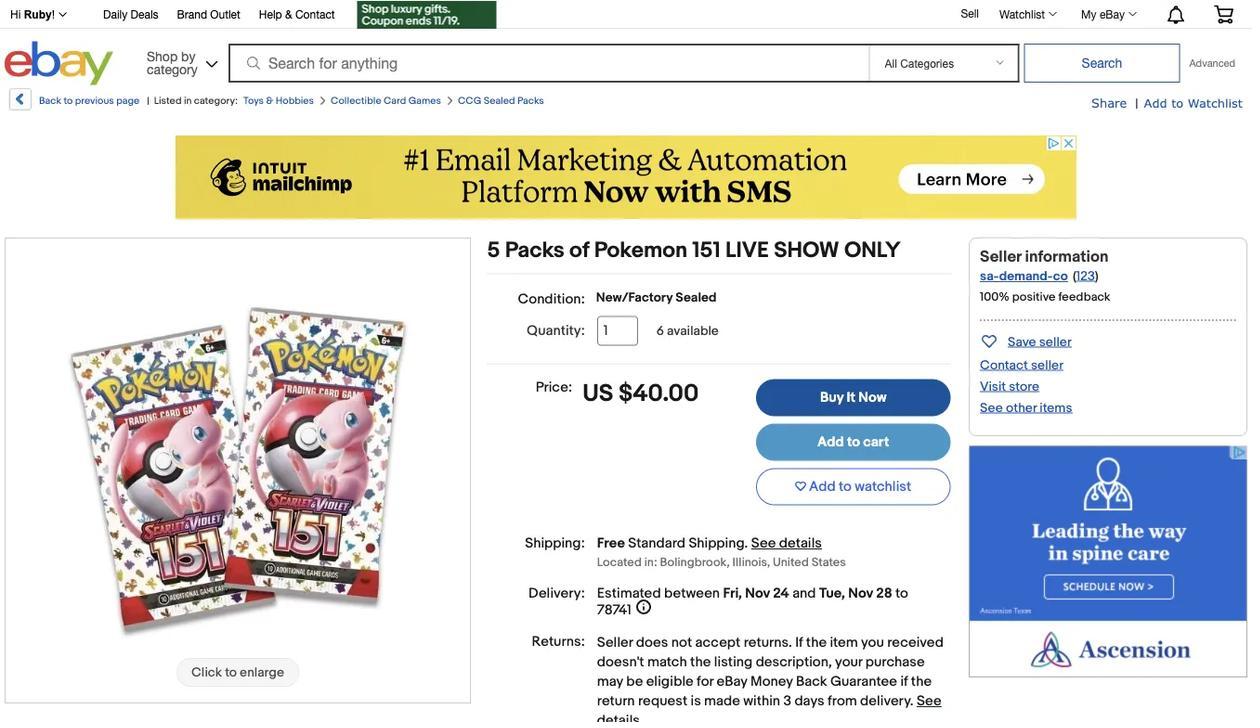 Task type: vqa. For each thing, say whether or not it's contained in the screenshot.
positive
yes



Task type: describe. For each thing, give the bounding box(es) containing it.
daily
[[103, 8, 128, 21]]

us $40.00
[[583, 380, 699, 408]]

0 vertical spatial back
[[39, 95, 61, 107]]

share | add to watchlist
[[1092, 95, 1243, 112]]

us
[[583, 380, 613, 408]]

you
[[861, 635, 884, 652]]

ebay money back guarantee
[[717, 674, 898, 691]]

states
[[812, 556, 846, 570]]

| listed in category:
[[147, 95, 238, 107]]

your
[[835, 655, 863, 671]]

request
[[638, 694, 688, 710]]

us $40.00 main content
[[487, 238, 953, 723]]

watchlist inside share | add to watchlist
[[1188, 95, 1243, 110]]

add to watchlist link
[[1144, 95, 1243, 112]]

packs inside us $40.00 main content
[[505, 238, 565, 264]]

demand-
[[999, 269, 1053, 285]]

my ebay
[[1082, 7, 1125, 20]]

& for help
[[285, 8, 292, 21]]

returns:
[[532, 634, 585, 650]]

condition:
[[518, 291, 585, 308]]

contact inside contact seller visit store see other items
[[980, 358, 1029, 374]]

share button
[[1092, 95, 1127, 112]]

seller for does
[[597, 635, 633, 652]]

ccg sealed packs link
[[458, 95, 544, 107]]

daily deals link
[[103, 5, 158, 26]]

now
[[859, 390, 887, 407]]

toys & hobbies
[[243, 95, 314, 107]]

shop by category banner
[[0, 0, 1248, 90]]

cart
[[863, 434, 890, 451]]

see details link for if the return request is made within 3 days from delivery
[[597, 694, 942, 723]]

category
[[147, 61, 198, 77]]

ccg
[[458, 95, 482, 107]]

my
[[1082, 7, 1097, 20]]

advertisement region for (
[[969, 446, 1248, 678]]

doesn't
[[597, 655, 644, 671]]

back inside us $40.00 main content
[[796, 674, 828, 691]]

does
[[636, 635, 668, 652]]

collectible card games
[[331, 95, 441, 107]]

!
[[52, 8, 55, 21]]

add to cart link
[[756, 424, 951, 461]]

151
[[693, 238, 721, 264]]

to for watchlist
[[839, 479, 852, 496]]

positive
[[1012, 290, 1056, 305]]

return
[[597, 694, 635, 710]]

to for previous
[[64, 95, 73, 107]]

brand outlet link
[[177, 5, 240, 26]]

buy
[[820, 390, 844, 407]]

sealed for ccg
[[484, 95, 515, 107]]

sell
[[961, 7, 979, 20]]

shipping
[[689, 536, 745, 552]]

& for toys
[[266, 95, 273, 107]]

fri,
[[723, 585, 742, 602]]

pokemon
[[594, 238, 688, 264]]

eligible
[[646, 674, 694, 691]]

item
[[830, 635, 858, 652]]

my ebay link
[[1071, 3, 1146, 25]]

account navigation
[[0, 0, 1248, 31]]

within
[[744, 694, 781, 710]]

0 vertical spatial the
[[806, 635, 827, 652]]

for
[[697, 674, 714, 691]]

collectible card games link
[[331, 95, 441, 107]]

28
[[876, 585, 893, 602]]

in:
[[645, 556, 657, 570]]

in
[[184, 95, 192, 107]]

standard
[[628, 536, 686, 552]]

123 link
[[1077, 269, 1095, 284]]

watchlist link
[[990, 3, 1066, 25]]

available
[[667, 323, 719, 339]]

3
[[784, 694, 792, 710]]

help
[[259, 8, 282, 21]]

save
[[1008, 335, 1037, 350]]

add for add to cart
[[818, 434, 844, 451]]

seller for information
[[980, 247, 1022, 267]]

show
[[774, 238, 840, 264]]

bolingbrook,
[[660, 556, 730, 570]]

ccg sealed packs
[[458, 95, 544, 107]]

seller for save
[[1040, 335, 1072, 350]]

see inside the see details
[[917, 694, 942, 710]]

received
[[887, 635, 944, 652]]

$40.00
[[619, 380, 699, 408]]

24
[[773, 585, 790, 602]]

games
[[409, 95, 441, 107]]

from
[[828, 694, 857, 710]]

advertisement region for listed in category:
[[176, 136, 1077, 219]]

0 vertical spatial packs
[[518, 95, 544, 107]]

category:
[[194, 95, 238, 107]]

100%
[[980, 290, 1010, 305]]

deals
[[131, 8, 158, 21]]

to inside estimated between fri, nov 24 and tue, nov 28 to 78741
[[896, 585, 909, 602]]

page
[[116, 95, 140, 107]]

united
[[773, 556, 809, 570]]

visit store link
[[980, 379, 1040, 395]]

advanced
[[1190, 57, 1236, 69]]

0 horizontal spatial |
[[147, 95, 149, 107]]

0 horizontal spatial the
[[690, 655, 711, 671]]

see other items link
[[980, 400, 1073, 416]]

seller for contact
[[1031, 358, 1064, 374]]

previous
[[75, 95, 114, 107]]

contact inside 'account' navigation
[[295, 8, 335, 21]]

not
[[672, 635, 692, 652]]

add for add to watchlist
[[809, 479, 836, 496]]

if
[[901, 674, 908, 691]]



Task type: locate. For each thing, give the bounding box(es) containing it.
1 horizontal spatial seller
[[980, 247, 1022, 267]]

sealed right ccg
[[484, 95, 515, 107]]

ebay right my
[[1100, 7, 1125, 20]]

to inside button
[[839, 479, 852, 496]]

1 horizontal spatial watchlist
[[1188, 95, 1243, 110]]

1 vertical spatial packs
[[505, 238, 565, 264]]

delivery:
[[529, 585, 585, 602]]

. down purchase
[[910, 694, 917, 710]]

0 vertical spatial .
[[745, 536, 748, 552]]

&
[[285, 8, 292, 21], [266, 95, 273, 107]]

sealed for new/factory
[[676, 290, 717, 306]]

2 vertical spatial the
[[911, 674, 932, 691]]

| left listed
[[147, 95, 149, 107]]

buy it now link
[[756, 380, 951, 417]]

visit
[[980, 379, 1006, 395]]

to down advanced link
[[1172, 95, 1184, 110]]

1 horizontal spatial ebay
[[1100, 7, 1125, 20]]

1 horizontal spatial &
[[285, 8, 292, 21]]

nov
[[745, 585, 770, 602], [849, 585, 873, 602]]

0 vertical spatial ebay
[[1100, 7, 1125, 20]]

hi
[[10, 8, 21, 21]]

)
[[1095, 269, 1099, 284]]

packs right 5
[[505, 238, 565, 264]]

seller information sa-demand-co ( 123 ) 100% positive feedback
[[980, 247, 1111, 305]]

1 vertical spatial details
[[597, 713, 640, 723]]

accept
[[695, 635, 741, 652]]

add inside share | add to watchlist
[[1144, 95, 1168, 110]]

standard shipping . see details
[[628, 536, 822, 552]]

0 horizontal spatial nov
[[745, 585, 770, 602]]

Quantity: text field
[[597, 316, 638, 346]]

ebay inside us $40.00 main content
[[717, 674, 748, 691]]

1 horizontal spatial contact
[[980, 358, 1029, 374]]

estimated between fri, nov 24 and tue, nov 28 to 78741
[[597, 585, 909, 619]]

advanced link
[[1181, 45, 1245, 82]]

78741
[[597, 602, 632, 619]]

if the return request is made within 3 days from delivery
[[597, 674, 932, 710]]

1 horizontal spatial back
[[796, 674, 828, 691]]

contact up the visit store link
[[980, 358, 1029, 374]]

seller down save seller on the right
[[1031, 358, 1064, 374]]

free
[[597, 536, 625, 552]]

by
[[181, 48, 195, 64]]

1 vertical spatial ebay
[[717, 674, 748, 691]]

| right share button
[[1136, 96, 1139, 112]]

back
[[39, 95, 61, 107], [796, 674, 828, 691]]

contact seller link
[[980, 358, 1064, 374]]

see inside contact seller visit store see other items
[[980, 400, 1003, 416]]

ebay down listing
[[717, 674, 748, 691]]

1 horizontal spatial see
[[917, 694, 942, 710]]

daily deals
[[103, 8, 158, 21]]

1 vertical spatial see
[[751, 536, 776, 552]]

add down add to cart link
[[809, 479, 836, 496]]

contact right help
[[295, 8, 335, 21]]

new/factory
[[596, 290, 673, 306]]

located in: bolingbrook, illinois, united states
[[597, 556, 846, 570]]

help & contact
[[259, 8, 335, 21]]

purchase
[[866, 655, 925, 671]]

1 vertical spatial back
[[796, 674, 828, 691]]

2 horizontal spatial see
[[980, 400, 1003, 416]]

packs down the search for anything text field
[[518, 95, 544, 107]]

1 vertical spatial advertisement region
[[969, 446, 1248, 678]]

price:
[[536, 380, 572, 396]]

0 vertical spatial seller
[[980, 247, 1022, 267]]

0 vertical spatial sealed
[[484, 95, 515, 107]]

details
[[779, 536, 822, 552], [597, 713, 640, 723]]

2 vertical spatial see
[[917, 694, 942, 710]]

sealed inside us $40.00 main content
[[676, 290, 717, 306]]

see up illinois,
[[751, 536, 776, 552]]

1 horizontal spatial |
[[1136, 96, 1139, 112]]

details down "return"
[[597, 713, 640, 723]]

add to cart
[[818, 434, 890, 451]]

6
[[657, 323, 664, 339]]

0 horizontal spatial sealed
[[484, 95, 515, 107]]

description,
[[756, 655, 832, 671]]

see right delivery
[[917, 694, 942, 710]]

1 vertical spatial the
[[690, 655, 711, 671]]

add inside button
[[809, 479, 836, 496]]

0 vertical spatial advertisement region
[[176, 136, 1077, 219]]

1 horizontal spatial the
[[806, 635, 827, 652]]

0 horizontal spatial back
[[39, 95, 61, 107]]

1 horizontal spatial sealed
[[676, 290, 717, 306]]

|
[[147, 95, 149, 107], [1136, 96, 1139, 112]]

it
[[847, 390, 856, 407]]

ebay
[[1100, 7, 1125, 20], [717, 674, 748, 691]]

Search for anything text field
[[231, 46, 866, 81]]

2 vertical spatial add
[[809, 479, 836, 496]]

seller right save on the right of page
[[1040, 335, 1072, 350]]

5 packs of pokemon 151  live show only - picture 1 of 1 image
[[6, 237, 470, 701]]

back to previous page
[[39, 95, 140, 107]]

the
[[806, 635, 827, 652], [690, 655, 711, 671], [911, 674, 932, 691]]

None submit
[[1024, 44, 1181, 83]]

see details
[[597, 694, 942, 723]]

watchlist right sell
[[1000, 7, 1045, 20]]

1 vertical spatial contact
[[980, 358, 1029, 374]]

seller up doesn't
[[597, 635, 633, 652]]

advertisement region
[[176, 136, 1077, 219], [969, 446, 1248, 678]]

shop by category button
[[138, 41, 222, 81]]

guarantee
[[831, 674, 898, 691]]

6 available
[[657, 323, 719, 339]]

1 horizontal spatial details
[[779, 536, 822, 552]]

0 horizontal spatial contact
[[295, 8, 335, 21]]

seller inside seller does not accept returns. if the item you received doesn't match the listing description, your purchase may be eligible for
[[597, 635, 633, 652]]

to left "watchlist"
[[839, 479, 852, 496]]

1 vertical spatial seller
[[1031, 358, 1064, 374]]

get the coupon image
[[357, 1, 497, 29]]

sell link
[[953, 7, 988, 20]]

shop by category
[[147, 48, 198, 77]]

& right toys at the top of page
[[266, 95, 273, 107]]

1 vertical spatial watchlist
[[1188, 95, 1243, 110]]

to left cart
[[847, 434, 860, 451]]

see details link down "money"
[[597, 694, 942, 723]]

0 horizontal spatial &
[[266, 95, 273, 107]]

to right 28
[[896, 585, 909, 602]]

see
[[980, 400, 1003, 416], [751, 536, 776, 552], [917, 694, 942, 710]]

0 vertical spatial see
[[980, 400, 1003, 416]]

0 horizontal spatial ebay
[[717, 674, 748, 691]]

0 horizontal spatial .
[[745, 536, 748, 552]]

match
[[648, 655, 687, 671]]

money
[[751, 674, 793, 691]]

located
[[597, 556, 642, 570]]

toys
[[243, 95, 264, 107]]

the inside the if the return request is made within 3 days from delivery
[[911, 674, 932, 691]]

1 vertical spatial .
[[910, 694, 917, 710]]

1 horizontal spatial .
[[910, 694, 917, 710]]

0 horizontal spatial see
[[751, 536, 776, 552]]

watchlist
[[855, 479, 912, 496]]

0 vertical spatial watchlist
[[1000, 7, 1045, 20]]

to inside share | add to watchlist
[[1172, 95, 1184, 110]]

5 packs of pokemon 151  live show only
[[487, 238, 901, 264]]

illinois,
[[733, 556, 770, 570]]

be
[[626, 674, 643, 691]]

1 vertical spatial seller
[[597, 635, 633, 652]]

0 horizontal spatial watchlist
[[1000, 7, 1045, 20]]

estimated
[[597, 585, 661, 602]]

1 vertical spatial add
[[818, 434, 844, 451]]

contact
[[295, 8, 335, 21], [980, 358, 1029, 374]]

| inside share | add to watchlist
[[1136, 96, 1139, 112]]

add down buy
[[818, 434, 844, 451]]

to left the previous
[[64, 95, 73, 107]]

& inside 'account' navigation
[[285, 8, 292, 21]]

is
[[691, 694, 701, 710]]

ebay inside 'account' navigation
[[1100, 7, 1125, 20]]

seller up sa-
[[980, 247, 1022, 267]]

0 vertical spatial contact
[[295, 8, 335, 21]]

0 vertical spatial &
[[285, 8, 292, 21]]

made
[[704, 694, 740, 710]]

2 horizontal spatial the
[[911, 674, 932, 691]]

items
[[1040, 400, 1073, 416]]

help & contact link
[[259, 5, 335, 26]]

0 horizontal spatial seller
[[597, 635, 633, 652]]

add to watchlist button
[[756, 469, 951, 506]]

your shopping cart image
[[1214, 5, 1235, 23]]

1 horizontal spatial nov
[[849, 585, 873, 602]]

only
[[845, 238, 901, 264]]

watchlist inside 'account' navigation
[[1000, 7, 1045, 20]]

and
[[793, 585, 816, 602]]

seller does not accept returns. if the item you received doesn't match the listing description, your purchase may be eligible for
[[597, 635, 944, 691]]

none submit inside "shop by category" 'banner'
[[1024, 44, 1181, 83]]

sealed
[[484, 95, 515, 107], [676, 290, 717, 306]]

co
[[1053, 269, 1068, 285]]

live
[[726, 238, 769, 264]]

back up days
[[796, 674, 828, 691]]

toys & hobbies link
[[243, 95, 314, 107]]

& right help
[[285, 8, 292, 21]]

seller
[[980, 247, 1022, 267], [597, 635, 633, 652]]

. up illinois,
[[745, 536, 748, 552]]

0 vertical spatial seller
[[1040, 335, 1072, 350]]

back left the previous
[[39, 95, 61, 107]]

sealed up available at the top of page
[[676, 290, 717, 306]]

0 vertical spatial see details link
[[751, 536, 822, 552]]

card
[[384, 95, 406, 107]]

seller inside button
[[1040, 335, 1072, 350]]

brand outlet
[[177, 8, 240, 21]]

see down visit
[[980, 400, 1003, 416]]

if
[[795, 635, 803, 652]]

see details link for standard shipping
[[751, 536, 822, 552]]

1 vertical spatial sealed
[[676, 290, 717, 306]]

save seller
[[1008, 335, 1072, 350]]

seller inside contact seller visit store see other items
[[1031, 358, 1064, 374]]

0 vertical spatial add
[[1144, 95, 1168, 110]]

details up united
[[779, 536, 822, 552]]

save seller button
[[980, 331, 1072, 352]]

contact seller visit store see other items
[[980, 358, 1073, 416]]

add
[[1144, 95, 1168, 110], [818, 434, 844, 451], [809, 479, 836, 496]]

add right share
[[1144, 95, 1168, 110]]

back to previous page link
[[7, 88, 140, 117]]

to for cart
[[847, 434, 860, 451]]

details inside the see details
[[597, 713, 640, 723]]

returns.
[[744, 635, 792, 652]]

1 nov from the left
[[745, 585, 770, 602]]

watchlist down advanced link
[[1188, 95, 1243, 110]]

see details link up united
[[751, 536, 822, 552]]

0 horizontal spatial details
[[597, 713, 640, 723]]

1 vertical spatial see details link
[[597, 694, 942, 723]]

days
[[795, 694, 825, 710]]

watchlist
[[1000, 7, 1045, 20], [1188, 95, 1243, 110]]

2 nov from the left
[[849, 585, 873, 602]]

share
[[1092, 95, 1127, 110]]

1 vertical spatial &
[[266, 95, 273, 107]]

nov left 28
[[849, 585, 873, 602]]

nov left 24 at the bottom of the page
[[745, 585, 770, 602]]

seller inside seller information sa-demand-co ( 123 ) 100% positive feedback
[[980, 247, 1022, 267]]

listing
[[714, 655, 753, 671]]

see details link
[[751, 536, 822, 552], [597, 694, 942, 723]]

0 vertical spatial details
[[779, 536, 822, 552]]



